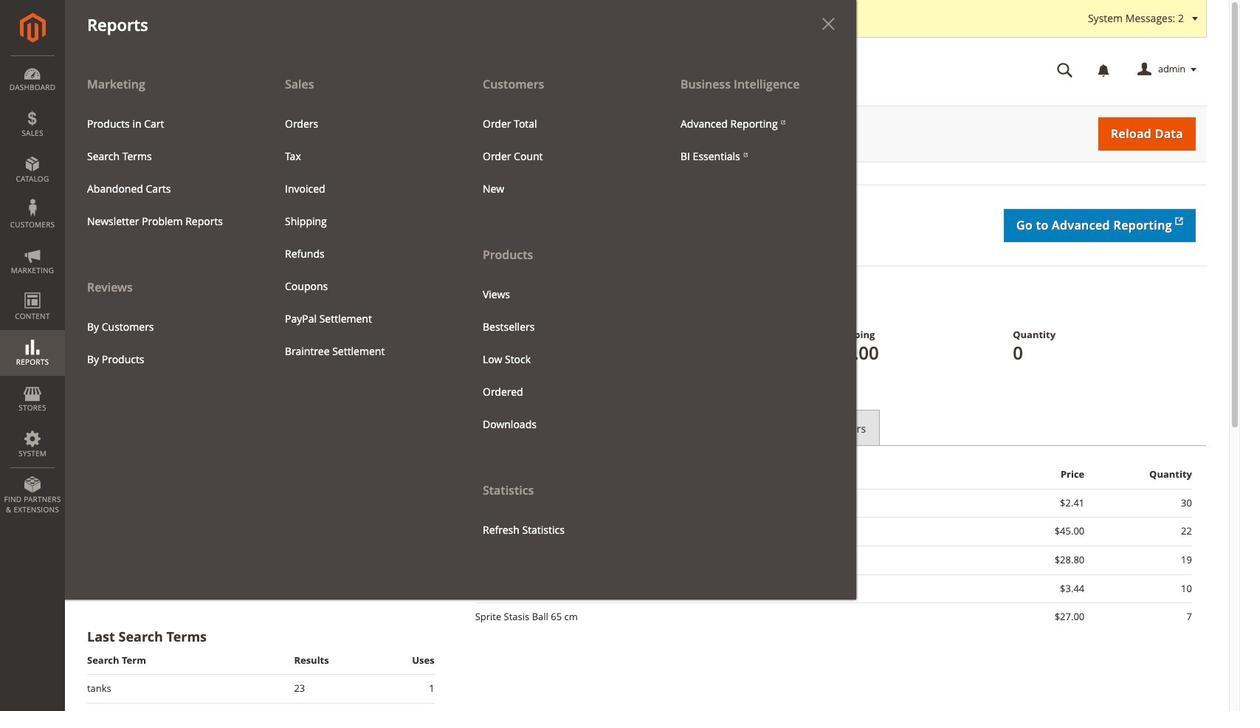 Task type: describe. For each thing, give the bounding box(es) containing it.
magento admin panel image
[[20, 13, 45, 43]]



Task type: vqa. For each thing, say whether or not it's contained in the screenshot.
TEXT FIELD
no



Task type: locate. For each thing, give the bounding box(es) containing it.
menu
[[65, 68, 857, 600], [65, 68, 263, 376], [461, 68, 659, 546], [76, 108, 252, 238], [274, 108, 450, 368], [472, 108, 648, 205], [670, 108, 846, 173], [472, 278, 648, 441], [76, 311, 252, 376]]

menu bar
[[0, 0, 857, 600]]



